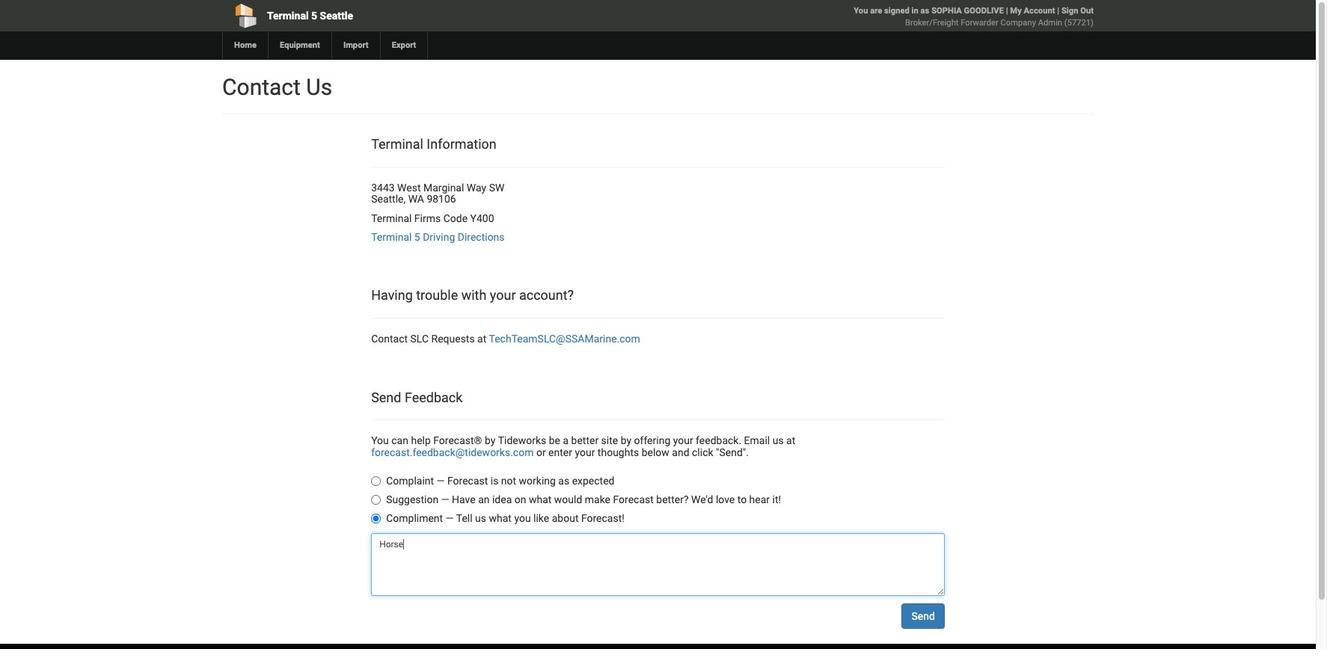 Task type: describe. For each thing, give the bounding box(es) containing it.
0 vertical spatial forecast
[[447, 475, 488, 487]]

terminal 5 seattle
[[267, 10, 353, 22]]

my account link
[[1010, 6, 1055, 16]]

having
[[371, 288, 413, 303]]

are
[[870, 6, 882, 16]]

company
[[1001, 18, 1036, 28]]

firms
[[414, 212, 441, 224]]

sign out link
[[1062, 6, 1094, 16]]

equipment link
[[268, 31, 331, 60]]

1 | from the left
[[1006, 6, 1008, 16]]

feedback
[[405, 390, 463, 405]]

my
[[1010, 6, 1022, 16]]

complaint
[[386, 475, 434, 487]]

tideworks
[[498, 435, 546, 447]]

at inside 'you can help forecast® by tideworks be a better site by offering your feedback. email us at forecast.feedback@tideworks.com or enter your thoughts below and click "send".'
[[786, 435, 796, 447]]

having trouble with your account?
[[371, 288, 574, 303]]

2 | from the left
[[1057, 6, 1060, 16]]

slc
[[410, 333, 429, 345]]

compliment
[[386, 513, 443, 525]]

you can help forecast® by tideworks be a better site by offering your feedback. email us at forecast.feedback@tideworks.com or enter your thoughts below and click "send".
[[371, 435, 796, 458]]

forecast.feedback@tideworks.com link
[[371, 447, 534, 458]]

make
[[585, 494, 611, 506]]

seattle,
[[371, 193, 406, 205]]

98106
[[427, 193, 456, 205]]

information
[[427, 136, 497, 152]]

forecast.feedback@tideworks.com
[[371, 447, 534, 458]]

can
[[392, 435, 409, 447]]

driving
[[423, 231, 455, 243]]

account
[[1024, 6, 1055, 16]]

you
[[514, 513, 531, 525]]

enter
[[549, 447, 572, 458]]

send feedback
[[371, 390, 463, 405]]

"send".
[[716, 447, 749, 458]]

3443 west marginal way sw seattle, wa 98106 terminal firms code y400 terminal 5 driving directions
[[371, 182, 505, 243]]

import link
[[331, 31, 380, 60]]

— for tell
[[446, 513, 454, 525]]

not
[[501, 475, 516, 487]]

contact us
[[222, 74, 332, 100]]

way
[[467, 182, 487, 194]]

goodlive
[[964, 6, 1004, 16]]

or
[[536, 447, 546, 458]]

export link
[[380, 31, 428, 60]]

— for forecast
[[437, 475, 445, 487]]

marginal
[[423, 182, 464, 194]]

would
[[554, 494, 582, 506]]

1 by from the left
[[485, 435, 496, 447]]

complaint — forecast is not working as expected
[[386, 475, 615, 487]]

a
[[563, 435, 569, 447]]

like
[[534, 513, 549, 525]]

code
[[443, 212, 468, 224]]

signed
[[884, 6, 910, 16]]

sw
[[489, 182, 505, 194]]

terminal information
[[371, 136, 497, 152]]

better?
[[656, 494, 689, 506]]

terminal 5 seattle link
[[222, 0, 572, 31]]

sophia
[[932, 6, 962, 16]]

site
[[601, 435, 618, 447]]

about
[[552, 513, 579, 525]]

1 vertical spatial what
[[489, 513, 512, 525]]

admin
[[1038, 18, 1063, 28]]

email
[[744, 435, 770, 447]]

0 vertical spatial at
[[477, 333, 487, 345]]

home link
[[222, 31, 268, 60]]



Task type: vqa. For each thing, say whether or not it's contained in the screenshot.
—
yes



Task type: locate. For each thing, give the bounding box(es) containing it.
0 vertical spatial us
[[773, 435, 784, 447]]

as inside you are signed in as sophia goodlive | my account | sign out broker/freight forwarder company admin (57721)
[[921, 6, 930, 16]]

0 horizontal spatial at
[[477, 333, 487, 345]]

help
[[411, 435, 431, 447]]

idea
[[492, 494, 512, 506]]

an
[[478, 494, 490, 506]]

terminal
[[267, 10, 309, 22], [371, 136, 423, 152], [371, 212, 412, 224], [371, 231, 412, 243]]

forecast®
[[433, 435, 482, 447]]

is
[[491, 475, 499, 487]]

hear
[[749, 494, 770, 506]]

1 vertical spatial forecast
[[613, 494, 654, 506]]

account?
[[519, 288, 574, 303]]

wa
[[408, 193, 424, 205]]

0 vertical spatial you
[[854, 6, 868, 16]]

0 vertical spatial what
[[529, 494, 552, 506]]

| left my
[[1006, 6, 1008, 16]]

1 horizontal spatial your
[[575, 447, 595, 458]]

0 horizontal spatial by
[[485, 435, 496, 447]]

you are signed in as sophia goodlive | my account | sign out broker/freight forwarder company admin (57721)
[[854, 6, 1094, 28]]

you for you are signed in as sophia goodlive | my account | sign out broker/freight forwarder company admin (57721)
[[854, 6, 868, 16]]

offering
[[634, 435, 671, 447]]

0 horizontal spatial you
[[371, 435, 389, 447]]

broker/freight
[[905, 18, 959, 28]]

us
[[773, 435, 784, 447], [475, 513, 486, 525]]

by
[[485, 435, 496, 447], [621, 435, 632, 447]]

terminal 5 driving directions link
[[371, 231, 505, 243]]

0 vertical spatial as
[[921, 6, 930, 16]]

send for send feedback
[[371, 390, 401, 405]]

contact for contact us
[[222, 74, 301, 100]]

1 vertical spatial us
[[475, 513, 486, 525]]

your right a at the bottom left of the page
[[575, 447, 595, 458]]

1 horizontal spatial contact
[[371, 333, 408, 345]]

click
[[692, 447, 714, 458]]

None text field
[[371, 534, 945, 596]]

tell
[[456, 513, 473, 525]]

home
[[234, 40, 257, 50]]

in
[[912, 6, 919, 16]]

be
[[549, 435, 560, 447]]

directions
[[458, 231, 505, 243]]

— for have
[[441, 494, 449, 506]]

contact left slc
[[371, 333, 408, 345]]

0 horizontal spatial send
[[371, 390, 401, 405]]

— right 'complaint'
[[437, 475, 445, 487]]

better
[[571, 435, 599, 447]]

send for send
[[912, 611, 935, 623]]

— left tell
[[446, 513, 454, 525]]

equipment
[[280, 40, 320, 50]]

1 horizontal spatial you
[[854, 6, 868, 16]]

what up like
[[529, 494, 552, 506]]

—
[[437, 475, 445, 487], [441, 494, 449, 506], [446, 513, 454, 525]]

you for you can help forecast® by tideworks be a better site by offering your feedback. email us at forecast.feedback@tideworks.com or enter your thoughts below and click "send".
[[371, 435, 389, 447]]

1 horizontal spatial us
[[773, 435, 784, 447]]

your right below
[[673, 435, 693, 447]]

as up would on the left of page
[[558, 475, 570, 487]]

1 horizontal spatial forecast
[[613, 494, 654, 506]]

0 horizontal spatial 5
[[311, 10, 317, 22]]

us right email
[[773, 435, 784, 447]]

1 vertical spatial send
[[912, 611, 935, 623]]

1 horizontal spatial what
[[529, 494, 552, 506]]

have
[[452, 494, 476, 506]]

terminal inside the terminal 5 seattle link
[[267, 10, 309, 22]]

us
[[306, 74, 332, 100]]

us inside 'you can help forecast® by tideworks be a better site by offering your feedback. email us at forecast.feedback@tideworks.com or enter your thoughts below and click "send".'
[[773, 435, 784, 447]]

feedback.
[[696, 435, 742, 447]]

seattle
[[320, 10, 353, 22]]

3443
[[371, 182, 395, 194]]

forecast up 'have'
[[447, 475, 488, 487]]

(57721)
[[1065, 18, 1094, 28]]

techteamslc@ssamarine.com link
[[489, 333, 640, 345]]

0 horizontal spatial forecast
[[447, 475, 488, 487]]

love
[[716, 494, 735, 506]]

on
[[515, 494, 526, 506]]

y400
[[470, 212, 494, 224]]

1 vertical spatial you
[[371, 435, 389, 447]]

contact for contact slc requests at techteamslc@ssamarine.com
[[371, 333, 408, 345]]

1 horizontal spatial at
[[786, 435, 796, 447]]

what down idea
[[489, 513, 512, 525]]

forwarder
[[961, 18, 999, 28]]

working
[[519, 475, 556, 487]]

1 horizontal spatial 5
[[414, 231, 420, 243]]

import
[[343, 40, 369, 50]]

as right in
[[921, 6, 930, 16]]

as
[[921, 6, 930, 16], [558, 475, 570, 487]]

below
[[642, 447, 670, 458]]

forecast!
[[581, 513, 625, 525]]

forecast right make
[[613, 494, 654, 506]]

1 horizontal spatial send
[[912, 611, 935, 623]]

|
[[1006, 6, 1008, 16], [1057, 6, 1060, 16]]

your right with
[[490, 288, 516, 303]]

at right email
[[786, 435, 796, 447]]

us right tell
[[475, 513, 486, 525]]

by right site
[[621, 435, 632, 447]]

0 vertical spatial —
[[437, 475, 445, 487]]

send button
[[902, 604, 945, 629]]

0 vertical spatial send
[[371, 390, 401, 405]]

0 horizontal spatial contact
[[222, 74, 301, 100]]

2 horizontal spatial your
[[673, 435, 693, 447]]

out
[[1081, 6, 1094, 16]]

1 vertical spatial at
[[786, 435, 796, 447]]

1 vertical spatial contact
[[371, 333, 408, 345]]

2 vertical spatial —
[[446, 513, 454, 525]]

5 down firms
[[414, 231, 420, 243]]

1 vertical spatial —
[[441, 494, 449, 506]]

you left are
[[854, 6, 868, 16]]

5 left seattle
[[311, 10, 317, 22]]

you left the can
[[371, 435, 389, 447]]

2 by from the left
[[621, 435, 632, 447]]

contact down home link at top left
[[222, 74, 301, 100]]

sign
[[1062, 6, 1079, 16]]

requests
[[431, 333, 475, 345]]

suggestion — have an idea on what would make forecast better? we'd love to hear it!
[[386, 494, 781, 506]]

and
[[672, 447, 690, 458]]

trouble
[[416, 288, 458, 303]]

0 horizontal spatial |
[[1006, 6, 1008, 16]]

techteamslc@ssamarine.com
[[489, 333, 640, 345]]

1 horizontal spatial |
[[1057, 6, 1060, 16]]

by left tideworks
[[485, 435, 496, 447]]

— left 'have'
[[441, 494, 449, 506]]

None radio
[[371, 477, 381, 486], [371, 495, 381, 505], [371, 514, 381, 524], [371, 477, 381, 486], [371, 495, 381, 505], [371, 514, 381, 524]]

export
[[392, 40, 416, 50]]

0 vertical spatial 5
[[311, 10, 317, 22]]

west
[[397, 182, 421, 194]]

1 vertical spatial as
[[558, 475, 570, 487]]

0 horizontal spatial us
[[475, 513, 486, 525]]

send inside button
[[912, 611, 935, 623]]

to
[[738, 494, 747, 506]]

you inside you are signed in as sophia goodlive | my account | sign out broker/freight forwarder company admin (57721)
[[854, 6, 868, 16]]

at right requests
[[477, 333, 487, 345]]

with
[[461, 288, 487, 303]]

1 vertical spatial 5
[[414, 231, 420, 243]]

thoughts
[[598, 447, 639, 458]]

| left sign
[[1057, 6, 1060, 16]]

suggestion
[[386, 494, 439, 506]]

0 horizontal spatial as
[[558, 475, 570, 487]]

it!
[[773, 494, 781, 506]]

compliment — tell us what you like about forecast!
[[386, 513, 625, 525]]

5 inside "3443 west marginal way sw seattle, wa 98106 terminal firms code y400 terminal 5 driving directions"
[[414, 231, 420, 243]]

contact slc requests at techteamslc@ssamarine.com
[[371, 333, 640, 345]]

we'd
[[691, 494, 713, 506]]

you inside 'you can help forecast® by tideworks be a better site by offering your feedback. email us at forecast.feedback@tideworks.com or enter your thoughts below and click "send".'
[[371, 435, 389, 447]]

0 vertical spatial contact
[[222, 74, 301, 100]]

1 horizontal spatial by
[[621, 435, 632, 447]]

expected
[[572, 475, 615, 487]]

1 horizontal spatial as
[[921, 6, 930, 16]]

0 horizontal spatial what
[[489, 513, 512, 525]]

0 horizontal spatial your
[[490, 288, 516, 303]]

you
[[854, 6, 868, 16], [371, 435, 389, 447]]



